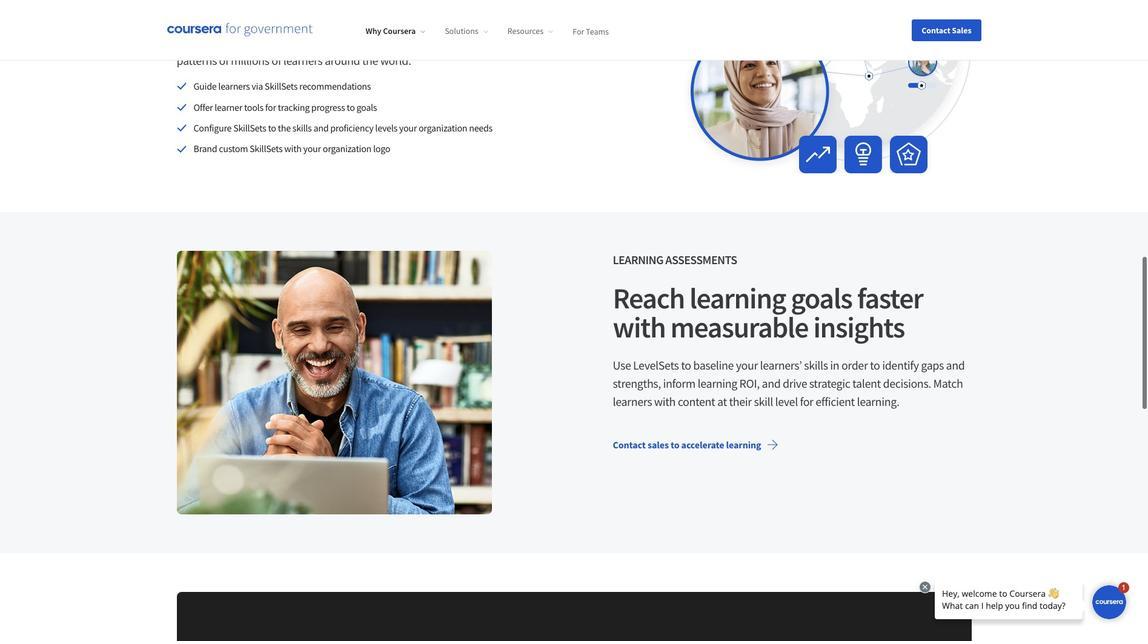 Task type: describe. For each thing, give the bounding box(es) containing it.
assessments
[[666, 252, 737, 267]]

insights
[[813, 309, 905, 346]]

sales
[[952, 25, 972, 35]]

progress
[[311, 101, 345, 113]]

with inside use levelsets to baseline your learners' skills in order to identify gaps and strengths, inform learning roi, and drive strategic talent decisions. match learners with content at their skill level for efficient learning.
[[654, 394, 676, 409]]

logo
[[373, 143, 390, 155]]

of left the millions
[[219, 53, 229, 68]]

skills inside use levelsets to baseline your learners' skills in order to identify gaps and strengths, inform learning roi, and drive strategic talent decisions. match learners with content at their skill level for efficient learning.
[[804, 358, 828, 373]]

roi,
[[740, 376, 760, 391]]

1 horizontal spatial and
[[762, 376, 781, 391]]

coursera
[[383, 26, 416, 36]]

efficient
[[816, 394, 855, 409]]

0 vertical spatial goals
[[357, 101, 377, 113]]

learners'
[[760, 358, 802, 373]]

class
[[311, 35, 335, 50]]

with inside reach learning goals faster with measurable insights
[[613, 309, 666, 346]]

aligned
[[267, 16, 303, 32]]

for inside use levelsets to baseline your learners' skills in order to identify gaps and strengths, inform learning roi, and drive strategic talent decisions. match learners with content at their skill level for efficient learning.
[[800, 394, 814, 409]]

baseline
[[693, 358, 734, 373]]

to for configure
[[268, 122, 276, 134]]

strategic
[[809, 376, 850, 391]]

1 vertical spatial the
[[278, 122, 291, 134]]

learning assesments image
[[177, 251, 492, 515]]

talent
[[853, 376, 881, 391]]

contact sales
[[922, 25, 972, 35]]

job-
[[248, 16, 267, 32]]

contact for contact sales to accelerate learning
[[613, 439, 646, 451]]

brand custom skillsets with your organization logo
[[194, 143, 390, 155]]

contact sales to accelerate learning
[[613, 439, 761, 451]]

level
[[775, 394, 798, 409]]

learners inside drive efficient, job-aligned skills acquisition with skillsets, recommendations of world-class content based on successful upskilling patterns of millions of learners around the world.
[[283, 53, 323, 68]]

offer learner tools for tracking progress to goals
[[194, 101, 377, 113]]

drive
[[783, 376, 807, 391]]

1 vertical spatial skillsets
[[233, 122, 266, 134]]

use
[[613, 358, 631, 373]]

solutions
[[445, 26, 479, 36]]

1 vertical spatial organization
[[323, 143, 371, 155]]

content inside use levelsets to baseline your learners' skills in order to identify gaps and strengths, inform learning roi, and drive strategic talent decisions. match learners with content at their skill level for efficient learning.
[[678, 394, 715, 409]]

2 vertical spatial learning
[[726, 439, 761, 451]]

configure skillsets to the skills and proficiency levels your organization needs
[[194, 122, 493, 134]]

learning
[[613, 252, 664, 267]]

needs
[[469, 122, 493, 134]]

world-
[[280, 35, 311, 50]]

proficiency
[[330, 122, 374, 134]]

your for brand custom skillsets with your organization logo
[[303, 143, 321, 155]]

to for use
[[681, 358, 691, 373]]

levelsets
[[633, 358, 679, 373]]

0 vertical spatial and
[[314, 122, 329, 134]]

strengths,
[[613, 376, 661, 391]]

use levelsets to baseline your learners' skills in order to identify gaps and strengths, inform learning roi, and drive strategic talent decisions. match learners with content at their skill level for efficient learning.
[[613, 358, 965, 409]]

tracking
[[278, 101, 310, 113]]

decisions.
[[883, 376, 931, 391]]

on
[[408, 35, 421, 50]]

with down the tracking
[[284, 143, 302, 155]]

tools
[[244, 101, 264, 113]]

1 horizontal spatial your
[[399, 122, 417, 134]]

why
[[366, 26, 381, 36]]

identify
[[882, 358, 919, 373]]

illustration of coursera's skillsets image
[[683, 0, 972, 173]]

brand
[[194, 143, 217, 155]]

skillsets,
[[410, 16, 454, 32]]

1 vertical spatial learners
[[218, 80, 250, 92]]

teams
[[586, 26, 609, 36]]

for
[[573, 26, 584, 36]]

via
[[252, 80, 263, 92]]

offer
[[194, 101, 213, 113]]

for teams link
[[573, 26, 609, 36]]

upskilling
[[474, 35, 521, 50]]



Task type: locate. For each thing, give the bounding box(es) containing it.
match
[[934, 376, 963, 391]]

of down aligned
[[268, 35, 278, 50]]

learning down baseline
[[698, 376, 738, 391]]

contact for contact sales
[[922, 25, 951, 35]]

recommendations inside drive efficient, job-aligned skills acquisition with skillsets, recommendations of world-class content based on successful upskilling patterns of millions of learners around the world.
[[177, 35, 266, 50]]

your for use levelsets to baseline your learners' skills in order to identify gaps and strengths, inform learning roi, and drive strategic talent decisions. match learners with content at their skill level for efficient learning.
[[736, 358, 758, 373]]

0 vertical spatial for
[[265, 101, 276, 113]]

skills up class
[[305, 16, 329, 32]]

learning inside reach learning goals faster with measurable insights
[[690, 280, 786, 316]]

learning inside use levelsets to baseline your learners' skills in order to identify gaps and strengths, inform learning roi, and drive strategic talent decisions. match learners with content at their skill level for efficient learning.
[[698, 376, 738, 391]]

1 horizontal spatial contact
[[922, 25, 951, 35]]

2 vertical spatial skills
[[804, 358, 828, 373]]

successful
[[423, 35, 472, 50]]

for right level
[[800, 394, 814, 409]]

1 vertical spatial goals
[[791, 280, 852, 316]]

0 vertical spatial skills
[[305, 16, 329, 32]]

1 horizontal spatial recommendations
[[299, 80, 371, 92]]

world.
[[380, 53, 411, 68]]

0 horizontal spatial and
[[314, 122, 329, 134]]

learners
[[283, 53, 323, 68], [218, 80, 250, 92], [613, 394, 652, 409]]

in
[[830, 358, 839, 373]]

your inside use levelsets to baseline your learners' skills in order to identify gaps and strengths, inform learning roi, and drive strategic talent decisions. match learners with content at their skill level for efficient learning.
[[736, 358, 758, 373]]

drive efficient, job-aligned skills acquisition with skillsets, recommendations of world-class content based on successful upskilling patterns of millions of learners around the world.
[[177, 16, 521, 68]]

0 horizontal spatial the
[[278, 122, 291, 134]]

skills
[[305, 16, 329, 32], [293, 122, 312, 134], [804, 358, 828, 373]]

to up 'talent'
[[870, 358, 880, 373]]

2 vertical spatial learners
[[613, 394, 652, 409]]

of right the millions
[[272, 53, 281, 68]]

to
[[347, 101, 355, 113], [268, 122, 276, 134], [681, 358, 691, 373], [870, 358, 880, 373], [671, 439, 680, 451]]

at
[[718, 394, 727, 409]]

to up inform
[[681, 358, 691, 373]]

1 horizontal spatial learners
[[283, 53, 323, 68]]

skills inside drive efficient, job-aligned skills acquisition with skillsets, recommendations of world-class content based on successful upskilling patterns of millions of learners around the world.
[[305, 16, 329, 32]]

your right levels
[[399, 122, 417, 134]]

0 horizontal spatial for
[[265, 101, 276, 113]]

for right "tools"
[[265, 101, 276, 113]]

with down inform
[[654, 394, 676, 409]]

with
[[387, 16, 408, 32], [284, 143, 302, 155], [613, 309, 666, 346], [654, 394, 676, 409]]

the left world. on the left of page
[[362, 53, 378, 68]]

contact sales to accelerate learning link
[[603, 430, 788, 459]]

based
[[377, 35, 406, 50]]

organization down configure skillsets to the skills and proficiency levels your organization needs
[[323, 143, 371, 155]]

reach learning goals faster with measurable insights
[[613, 280, 923, 346]]

sales
[[648, 439, 669, 451]]

for teams
[[573, 26, 609, 36]]

and
[[314, 122, 329, 134], [946, 358, 965, 373], [762, 376, 781, 391]]

1 horizontal spatial content
[[678, 394, 715, 409]]

1 horizontal spatial for
[[800, 394, 814, 409]]

0 horizontal spatial goals
[[357, 101, 377, 113]]

and up match
[[946, 358, 965, 373]]

resources
[[508, 26, 544, 36]]

contact inside button
[[922, 25, 951, 35]]

to up proficiency
[[347, 101, 355, 113]]

organization
[[419, 122, 467, 134], [323, 143, 371, 155]]

learning right accelerate
[[726, 439, 761, 451]]

learners down world-
[[283, 53, 323, 68]]

why coursera link
[[366, 26, 425, 36]]

patterns
[[177, 53, 217, 68]]

why coursera
[[366, 26, 416, 36]]

your down configure skillsets to the skills and proficiency levels your organization needs
[[303, 143, 321, 155]]

faster
[[857, 280, 923, 316]]

1 vertical spatial your
[[303, 143, 321, 155]]

guide
[[194, 80, 217, 92]]

contact
[[922, 25, 951, 35], [613, 439, 646, 451]]

0 horizontal spatial learners
[[218, 80, 250, 92]]

accelerate
[[681, 439, 724, 451]]

skillsets up offer learner tools for tracking progress to goals
[[265, 80, 298, 92]]

1 vertical spatial skills
[[293, 122, 312, 134]]

around
[[325, 53, 360, 68]]

resources link
[[508, 26, 553, 36]]

learners down strengths,
[[613, 394, 652, 409]]

levels
[[375, 122, 397, 134]]

millions
[[231, 53, 269, 68]]

order
[[842, 358, 868, 373]]

skills down the tracking
[[293, 122, 312, 134]]

2 horizontal spatial and
[[946, 358, 965, 373]]

1 horizontal spatial organization
[[419, 122, 467, 134]]

organization left needs
[[419, 122, 467, 134]]

0 vertical spatial the
[[362, 53, 378, 68]]

content
[[337, 35, 375, 50], [678, 394, 715, 409]]

with inside drive efficient, job-aligned skills acquisition with skillsets, recommendations of world-class content based on successful upskilling patterns of millions of learners around the world.
[[387, 16, 408, 32]]

content down inform
[[678, 394, 715, 409]]

of
[[268, 35, 278, 50], [219, 53, 229, 68], [272, 53, 281, 68]]

0 vertical spatial learning
[[690, 280, 786, 316]]

0 horizontal spatial organization
[[323, 143, 371, 155]]

skill
[[754, 394, 773, 409]]

content inside drive efficient, job-aligned skills acquisition with skillsets, recommendations of world-class content based on successful upskilling patterns of millions of learners around the world.
[[337, 35, 375, 50]]

0 horizontal spatial contact
[[613, 439, 646, 451]]

the
[[362, 53, 378, 68], [278, 122, 291, 134]]

learner
[[215, 101, 242, 113]]

2 vertical spatial skillsets
[[250, 143, 283, 155]]

custom
[[219, 143, 248, 155]]

drive
[[177, 16, 202, 32]]

configure
[[194, 122, 232, 134]]

0 vertical spatial recommendations
[[177, 35, 266, 50]]

learning down assessments
[[690, 280, 786, 316]]

2 horizontal spatial your
[[736, 358, 758, 373]]

your
[[399, 122, 417, 134], [303, 143, 321, 155], [736, 358, 758, 373]]

reach
[[613, 280, 685, 316]]

1 vertical spatial learning
[[698, 376, 738, 391]]

1 horizontal spatial goals
[[791, 280, 852, 316]]

guide learners via skillsets recommendations
[[194, 80, 371, 92]]

0 vertical spatial skillsets
[[265, 80, 298, 92]]

0 vertical spatial learners
[[283, 53, 323, 68]]

and up skill
[[762, 376, 781, 391]]

recommendations down efficient,
[[177, 35, 266, 50]]

0 horizontal spatial your
[[303, 143, 321, 155]]

efficient,
[[204, 16, 246, 32]]

skillsets down "tools"
[[233, 122, 266, 134]]

your up roi,
[[736, 358, 758, 373]]

learners inside use levelsets to baseline your learners' skills in order to identify gaps and strengths, inform learning roi, and drive strategic talent decisions. match learners with content at their skill level for efficient learning.
[[613, 394, 652, 409]]

for
[[265, 101, 276, 113], [800, 394, 814, 409]]

to down offer learner tools for tracking progress to goals
[[268, 122, 276, 134]]

1 horizontal spatial the
[[362, 53, 378, 68]]

1 vertical spatial and
[[946, 358, 965, 373]]

skillsets
[[265, 80, 298, 92], [233, 122, 266, 134], [250, 143, 283, 155]]

0 horizontal spatial content
[[337, 35, 375, 50]]

gaps
[[921, 358, 944, 373]]

learning
[[690, 280, 786, 316], [698, 376, 738, 391], [726, 439, 761, 451]]

goals
[[357, 101, 377, 113], [791, 280, 852, 316]]

learning.
[[857, 394, 900, 409]]

the inside drive efficient, job-aligned skills acquisition with skillsets, recommendations of world-class content based on successful upskilling patterns of millions of learners around the world.
[[362, 53, 378, 68]]

coursera for government image
[[167, 23, 312, 37]]

skills for acquisition
[[305, 16, 329, 32]]

1 vertical spatial for
[[800, 394, 814, 409]]

2 vertical spatial your
[[736, 358, 758, 373]]

inform
[[663, 376, 696, 391]]

content down "acquisition"
[[337, 35, 375, 50]]

1 vertical spatial recommendations
[[299, 80, 371, 92]]

to for contact
[[671, 439, 680, 451]]

contact sales button
[[912, 19, 981, 41]]

0 vertical spatial your
[[399, 122, 417, 134]]

2 horizontal spatial learners
[[613, 394, 652, 409]]

to right sales
[[671, 439, 680, 451]]

learning assessments
[[613, 252, 737, 267]]

learners up the learner
[[218, 80, 250, 92]]

2 vertical spatial and
[[762, 376, 781, 391]]

1 vertical spatial contact
[[613, 439, 646, 451]]

and down progress on the left top of the page
[[314, 122, 329, 134]]

skills for and
[[293, 122, 312, 134]]

acquisition
[[331, 16, 385, 32]]

0 vertical spatial content
[[337, 35, 375, 50]]

measurable
[[671, 309, 809, 346]]

solutions link
[[445, 26, 488, 36]]

0 vertical spatial contact
[[922, 25, 951, 35]]

skillsets right custom
[[250, 143, 283, 155]]

with up levelsets
[[613, 309, 666, 346]]

their
[[729, 394, 752, 409]]

the down offer learner tools for tracking progress to goals
[[278, 122, 291, 134]]

recommendations
[[177, 35, 266, 50], [299, 80, 371, 92]]

0 vertical spatial organization
[[419, 122, 467, 134]]

recommendations up progress on the left top of the page
[[299, 80, 371, 92]]

goals inside reach learning goals faster with measurable insights
[[791, 280, 852, 316]]

0 horizontal spatial recommendations
[[177, 35, 266, 50]]

with up based
[[387, 16, 408, 32]]

skills left in
[[804, 358, 828, 373]]

1 vertical spatial content
[[678, 394, 715, 409]]



Task type: vqa. For each thing, say whether or not it's contained in the screenshot.
Coursera image
no



